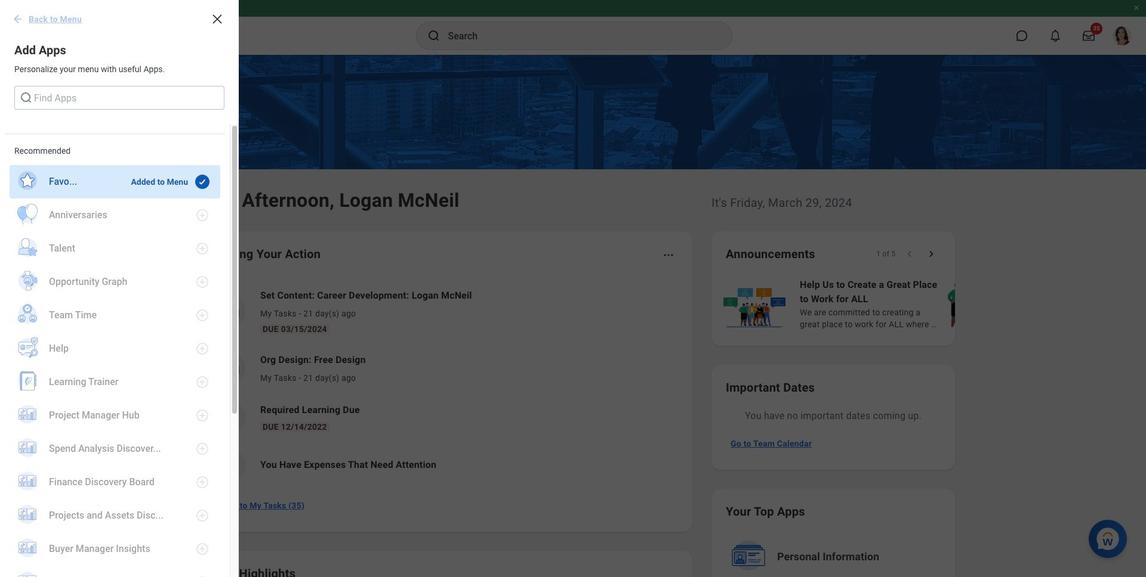 Task type: locate. For each thing, give the bounding box(es) containing it.
banner
[[0, 0, 1146, 55]]

book open image
[[223, 409, 241, 427]]

1 vertical spatial inbox image
[[223, 360, 241, 378]]

chevron left small image
[[904, 248, 916, 260]]

global navigation dialog
[[0, 0, 239, 578]]

main content
[[0, 55, 1146, 578]]

dashboard expenses image
[[223, 457, 241, 475]]

search image inside global navigation dialog
[[19, 91, 33, 105]]

0 horizontal spatial search image
[[19, 91, 33, 105]]

1 horizontal spatial search image
[[426, 29, 441, 43]]

search image
[[426, 29, 441, 43], [19, 91, 33, 105]]

profile logan mcneil element
[[1105, 23, 1139, 49]]

status
[[876, 250, 895, 259]]

1 inbox image from the top
[[223, 303, 241, 321]]

1 vertical spatial search image
[[19, 91, 33, 105]]

0 vertical spatial inbox image
[[223, 303, 241, 321]]

list
[[0, 165, 230, 578], [721, 277, 1146, 332], [205, 279, 678, 489]]

inbox image
[[223, 303, 241, 321], [223, 360, 241, 378]]



Task type: describe. For each thing, give the bounding box(es) containing it.
2 inbox image from the top
[[223, 360, 241, 378]]

chevron right small image
[[925, 248, 937, 260]]

x image
[[210, 12, 224, 26]]

check small image
[[195, 175, 210, 189]]

close environment banner image
[[1133, 4, 1140, 11]]

inbox large image
[[1083, 30, 1095, 42]]

arrow left image
[[12, 13, 24, 25]]

list inside global navigation dialog
[[0, 165, 230, 578]]

0 vertical spatial search image
[[426, 29, 441, 43]]

notifications large image
[[1049, 30, 1061, 42]]

Search field
[[14, 86, 224, 110]]



Task type: vqa. For each thing, say whether or not it's contained in the screenshot.
caret down icon
no



